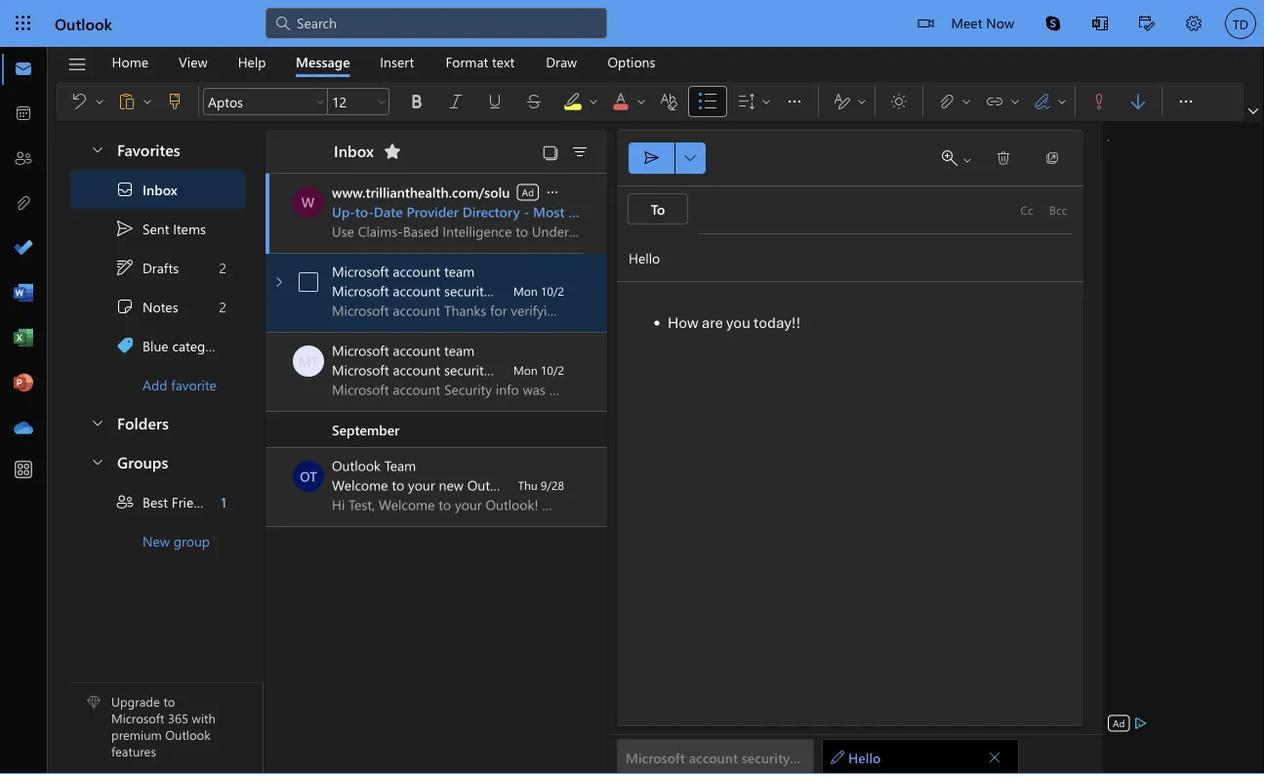 Task type: describe. For each thing, give the bounding box(es) containing it.
excel image
[[14, 329, 33, 349]]

insert button
[[366, 47, 429, 77]]


[[115, 219, 135, 238]]

 
[[938, 92, 973, 111]]

2 horizontal spatial  button
[[1167, 82, 1206, 121]]

 tree item
[[70, 287, 245, 326]]

how
[[668, 314, 699, 333]]

items
[[173, 220, 206, 238]]


[[273, 14, 293, 33]]


[[542, 144, 560, 162]]

view button
[[164, 47, 222, 77]]

format text
[[446, 53, 515, 71]]

powerpoint image
[[14, 374, 33, 394]]

data
[[683, 203, 712, 221]]

home button
[[97, 47, 163, 77]]

basic text group
[[203, 82, 815, 121]]

favorites tree
[[70, 123, 245, 404]]

format text button
[[431, 47, 530, 77]]

options button
[[593, 47, 670, 77]]


[[890, 92, 909, 111]]

drafts
[[143, 259, 179, 277]]

inbox heading
[[309, 130, 408, 173]]

Font size text field
[[328, 90, 373, 113]]

outlook banner
[[0, 0, 1265, 49]]

 hello
[[831, 748, 881, 766]]

 button for groups
[[80, 443, 113, 480]]

1 select a conversation checkbox from the top
[[293, 267, 332, 298]]


[[645, 150, 660, 166]]

notes
[[143, 298, 178, 316]]


[[383, 142, 402, 161]]

set your advertising preferences image
[[1133, 716, 1149, 732]]

w
[[302, 193, 315, 211]]

2 provider from the left
[[627, 203, 679, 221]]

 button
[[537, 138, 565, 165]]

1 vertical spatial info
[[495, 361, 518, 379]]

ot
[[300, 467, 317, 485]]


[[1140, 16, 1155, 31]]

 inside favorites tree item
[[90, 141, 105, 157]]

up-
[[332, 203, 355, 221]]

folders
[[117, 412, 169, 433]]

Add a subject text field
[[617, 242, 1055, 273]]

 sent items
[[115, 219, 206, 238]]

meet
[[952, 13, 983, 31]]

now
[[987, 13, 1015, 31]]

 blue category
[[115, 336, 225, 356]]

 button
[[1080, 86, 1119, 117]]

chat
[[219, 493, 247, 511]]

 tree item
[[70, 170, 245, 209]]

left-rail-appbar navigation
[[4, 47, 43, 451]]

draw
[[546, 53, 577, 71]]

message list section
[[266, 125, 712, 774]]

 button inside popup button
[[586, 86, 602, 117]]

 
[[1033, 92, 1068, 111]]

files image
[[14, 194, 33, 214]]

 search field
[[266, 0, 607, 44]]

date
[[374, 203, 403, 221]]

 button
[[984, 143, 1024, 174]]

new
[[143, 532, 170, 550]]


[[271, 274, 287, 290]]

premium
[[111, 726, 162, 743]]


[[1129, 92, 1149, 111]]

welcome
[[332, 476, 388, 494]]

add favorite
[[143, 376, 217, 394]]

help
[[238, 53, 266, 71]]

 left 
[[636, 96, 648, 107]]

outlook for outlook team
[[332, 457, 381, 475]]

favorite
[[171, 376, 217, 394]]

microsoft account security info verification inside button
[[626, 748, 891, 766]]

tab list containing home
[[97, 47, 671, 77]]

microsoft account team for microsoft account security info was added
[[332, 341, 475, 359]]


[[115, 180, 135, 199]]

groups tree item
[[70, 443, 245, 482]]

mon for verification
[[514, 283, 538, 299]]

2 for 
[[219, 298, 227, 316]]

bullets image
[[698, 92, 737, 111]]

 tree item
[[70, 248, 245, 287]]

Search field
[[295, 12, 596, 32]]


[[115, 336, 135, 356]]

info inside button
[[794, 748, 818, 766]]

1 horizontal spatial  button
[[775, 82, 815, 121]]

microsoft inside upgrade to microsoft 365 with premium outlook features
[[111, 710, 164, 727]]

message button
[[281, 47, 365, 77]]

microsoft account team image
[[293, 346, 324, 377]]

 inside  
[[1010, 96, 1022, 107]]


[[67, 54, 87, 75]]


[[1090, 92, 1109, 111]]

security inside button
[[742, 748, 790, 766]]

 inside reading pane main content
[[685, 152, 696, 164]]


[[165, 92, 185, 111]]


[[115, 492, 135, 512]]

people image
[[14, 149, 33, 169]]

upgrade
[[111, 693, 160, 710]]

mt
[[299, 352, 319, 370]]

outlook.com
[[468, 476, 546, 494]]

groups
[[117, 451, 168, 472]]

add favorite tree item
[[70, 365, 245, 404]]

clipboard group
[[60, 82, 194, 121]]

message
[[296, 53, 350, 71]]

reading pane main content
[[609, 122, 1104, 774]]

 inside  
[[961, 96, 973, 107]]

Select a conversation checkbox
[[293, 346, 332, 377]]

select a conversation checkbox containing ot
[[293, 461, 332, 492]]

favorites tree item
[[70, 131, 245, 170]]

 button for folders
[[80, 404, 113, 440]]

team for verification
[[444, 262, 475, 280]]

 notes
[[115, 297, 178, 316]]

Font text field
[[204, 90, 312, 113]]

9/28
[[541, 478, 565, 493]]


[[115, 258, 135, 277]]


[[938, 92, 957, 111]]

accurate
[[569, 203, 623, 221]]

outlook inside upgrade to microsoft 365 with premium outlook features
[[165, 726, 211, 743]]

folders tree item
[[70, 404, 245, 443]]


[[831, 751, 845, 764]]

mon 10/2 for verification
[[514, 283, 565, 299]]

 button
[[58, 48, 97, 81]]

 inside "basic text" group
[[785, 92, 805, 111]]


[[570, 143, 590, 162]]

 button
[[377, 136, 408, 167]]

new group tree item
[[70, 522, 245, 561]]

message list list box
[[266, 174, 712, 774]]

select a conversation image
[[299, 272, 318, 292]]

10/2 for verification
[[541, 283, 565, 299]]

september heading
[[266, 412, 607, 448]]

 button
[[982, 744, 1009, 771]]

 inside groups tree item
[[90, 454, 105, 469]]

1 horizontal spatial 
[[1249, 106, 1259, 116]]

outlook team
[[332, 457, 416, 475]]

 button
[[1033, 143, 1072, 174]]

mon 10/2 for was
[[514, 362, 565, 378]]

 
[[69, 92, 105, 111]]

text
[[492, 53, 515, 71]]

to for microsoft
[[163, 693, 175, 710]]

 button right ''
[[92, 86, 107, 117]]

was
[[522, 361, 544, 379]]

outlook for outlook
[[55, 13, 112, 34]]

meet now
[[952, 13, 1015, 31]]

mail image
[[14, 60, 33, 79]]

thu
[[518, 478, 538, 493]]

 inbox
[[115, 180, 178, 199]]


[[524, 92, 544, 111]]

most
[[533, 203, 565, 221]]



Task type: locate. For each thing, give the bounding box(es) containing it.
2  button from the left
[[1008, 86, 1024, 117]]

 inside dropdown button
[[588, 96, 600, 107]]

cc
[[1021, 202, 1034, 218]]


[[1187, 16, 1202, 31]]

 button for favorites
[[80, 131, 113, 167]]

 inside folders tree item
[[90, 415, 105, 430]]

0 vertical spatial microsoft account team
[[332, 262, 475, 280]]

 button up the most
[[544, 182, 562, 201]]

 inside the  
[[761, 96, 773, 107]]

0 horizontal spatial  button
[[544, 182, 562, 201]]

 inside  
[[1057, 96, 1068, 107]]

 inside ' '
[[857, 96, 868, 107]]

mon left added
[[514, 362, 538, 378]]

outlook link
[[55, 0, 112, 47]]

 button inside "basic text" group
[[634, 86, 649, 117]]

mon for was
[[514, 362, 538, 378]]

2 horizontal spatial outlook
[[332, 457, 381, 475]]

microsoft account team down date
[[332, 262, 475, 280]]

 button
[[649, 86, 689, 117]]

verification inside button
[[822, 748, 891, 766]]

0 vertical spatial inbox
[[334, 140, 374, 161]]

1 10/2 from the top
[[541, 283, 565, 299]]

select a conversation checkbox down september
[[293, 461, 332, 492]]

verification inside message list list box
[[522, 282, 588, 300]]

to-
[[355, 203, 374, 221]]

microsoft account security info verification
[[332, 282, 588, 300], [626, 748, 891, 766]]


[[659, 92, 679, 111]]

0 horizontal spatial 
[[685, 152, 696, 164]]

1 horizontal spatial ad
[[1113, 717, 1125, 730]]

 left 'folders'
[[90, 415, 105, 430]]

1 vertical spatial 10/2
[[541, 362, 565, 378]]

0 vertical spatial verification
[[522, 282, 588, 300]]

calendar image
[[14, 105, 33, 124]]

0 vertical spatial select a conversation checkbox
[[293, 267, 332, 298]]

0 vertical spatial outlook
[[55, 13, 112, 34]]

 right 
[[857, 96, 868, 107]]

 button right 
[[1167, 82, 1206, 121]]

0 horizontal spatial  button
[[586, 86, 602, 117]]

inbox inside inbox 
[[334, 140, 374, 161]]

 button inside "include" group
[[1008, 86, 1024, 117]]

microsoft account security info verification inside message list list box
[[332, 282, 588, 300]]

0 vertical spatial 2
[[219, 259, 227, 277]]

1 horizontal spatial verification
[[822, 748, 891, 766]]

1 vertical spatial 
[[685, 152, 696, 164]]

security left was
[[444, 361, 491, 379]]

to button
[[628, 193, 689, 225]]

1 mon from the top
[[514, 283, 538, 299]]

0 vertical spatial mon 10/2
[[514, 283, 565, 299]]

0 horizontal spatial microsoft account security info verification
[[332, 282, 588, 300]]

 button
[[1119, 86, 1158, 117]]

 right ""
[[1010, 96, 1022, 107]]

 right 
[[1177, 92, 1196, 111]]

 button
[[775, 82, 815, 121], [1167, 82, 1206, 121], [544, 182, 562, 201]]

team
[[385, 457, 416, 475]]

2 up category
[[219, 298, 227, 316]]

category
[[172, 337, 225, 355]]

1 vertical spatial microsoft account team
[[332, 341, 475, 359]]

 button
[[1077, 0, 1124, 49]]

outlook inside outlook banner
[[55, 13, 112, 34]]

td image
[[1226, 8, 1257, 39]]

 left the 'font color' image
[[588, 96, 600, 107]]

 button
[[60, 86, 92, 117]]

 right the  
[[785, 92, 805, 111]]

 button
[[1245, 102, 1263, 121], [675, 143, 706, 174]]

 down the  
[[90, 141, 105, 157]]

outlook inside message list list box
[[332, 457, 381, 475]]

 button right the font size text box
[[374, 88, 390, 115]]

0 horizontal spatial inbox
[[143, 180, 178, 199]]

with
[[192, 710, 216, 727]]

new
[[439, 476, 464, 494]]

2 microsoft account team from the top
[[332, 341, 475, 359]]

 
[[833, 92, 868, 111]]


[[1249, 106, 1259, 116], [685, 152, 696, 164]]

Select a conversation checkbox
[[293, 267, 332, 298], [293, 461, 332, 492]]


[[1093, 16, 1108, 31]]

to do image
[[14, 239, 33, 259]]

 button left 
[[634, 86, 649, 117]]

include group
[[928, 82, 1071, 121]]

1 2 from the top
[[219, 259, 227, 277]]

today!!
[[754, 314, 801, 333]]

 button inside reading pane main content
[[675, 143, 706, 174]]

info left 
[[794, 748, 818, 766]]

sent
[[143, 220, 169, 238]]

 right 
[[761, 96, 773, 107]]

1 vertical spatial ad
[[1113, 717, 1125, 730]]

 button
[[313, 88, 328, 115], [374, 88, 390, 115], [80, 131, 113, 167], [80, 404, 113, 440], [80, 443, 113, 480]]

inbox 
[[334, 140, 402, 161]]

2 mon from the top
[[514, 362, 538, 378]]

friends
[[172, 493, 215, 511]]

tab list
[[97, 47, 671, 77]]

 button
[[629, 143, 676, 174]]

1 mon 10/2 from the top
[[514, 283, 565, 299]]

2 inside  tree item
[[219, 259, 227, 277]]

1 team from the top
[[444, 262, 475, 280]]

provider down www.trillianthealth.com/solutions/directory
[[407, 203, 459, 221]]

to for your
[[392, 476, 405, 494]]

 right 
[[1057, 96, 1068, 107]]

1 horizontal spatial 
[[785, 92, 805, 111]]

1 vertical spatial to
[[163, 693, 175, 710]]

0 vertical spatial mon
[[514, 283, 538, 299]]

 inside  
[[142, 96, 153, 107]]

insert
[[380, 53, 414, 71]]

 button down "td" image
[[1245, 102, 1263, 121]]

 inside message list list box
[[545, 185, 561, 200]]

to inside upgrade to microsoft 365 with premium outlook features
[[163, 693, 175, 710]]

2 vertical spatial outlook
[[165, 726, 211, 743]]

1 vertical spatial mon 10/2
[[514, 362, 565, 378]]

blue
[[143, 337, 169, 355]]

 right 
[[962, 154, 974, 166]]

1 vertical spatial inbox
[[143, 180, 178, 199]]

2 select a conversation checkbox from the top
[[293, 461, 332, 492]]

team down directory
[[444, 262, 475, 280]]

outlook right premium
[[165, 726, 211, 743]]

microsoft account team up microsoft account security info was added
[[332, 341, 475, 359]]

0 vertical spatial security
[[444, 282, 491, 300]]

to inside message list list box
[[392, 476, 405, 494]]

how are you today!!
[[668, 314, 801, 333]]

 button
[[1171, 0, 1218, 49]]

microsoft inside microsoft account security info verification button
[[626, 748, 686, 766]]

 right the 
[[961, 96, 973, 107]]

select a conversation checkbox right  dropdown button
[[293, 267, 332, 298]]

tags group
[[1080, 82, 1158, 117]]

ad up -
[[522, 186, 534, 199]]

application
[[0, 0, 1265, 774]]

2 inside  tree item
[[219, 298, 227, 316]]

1 vertical spatial security
[[444, 361, 491, 379]]

draw button
[[532, 47, 592, 77]]

security
[[444, 282, 491, 300], [444, 361, 491, 379], [742, 748, 790, 766]]

2 vertical spatial info
[[794, 748, 818, 766]]

2 mon 10/2 from the top
[[514, 362, 565, 378]]

Message body, press Alt+F10 to exit text field
[[629, 298, 1072, 569]]

1 provider from the left
[[407, 203, 459, 221]]

1 vertical spatial microsoft account security info verification
[[626, 748, 891, 766]]

outlook
[[55, 13, 112, 34], [332, 457, 381, 475], [165, 726, 211, 743]]

 button
[[554, 82, 603, 121], [602, 82, 650, 121], [92, 86, 107, 117], [140, 86, 155, 117], [634, 86, 649, 117]]

to
[[392, 476, 405, 494], [163, 693, 175, 710]]

microsoft
[[332, 262, 389, 280], [332, 282, 389, 300], [332, 341, 389, 359], [332, 361, 389, 379], [111, 710, 164, 727], [626, 748, 686, 766]]

2 for 
[[219, 259, 227, 277]]

 up the most
[[545, 185, 561, 200]]

security left 
[[742, 748, 790, 766]]

info down directory
[[495, 282, 518, 300]]


[[737, 92, 757, 111]]

 button down the draw button
[[554, 82, 603, 121]]

 tree item
[[70, 482, 247, 522]]

outlook up welcome
[[332, 457, 381, 475]]

0 vertical spatial microsoft account security info verification
[[332, 282, 588, 300]]

1 vertical spatial outlook
[[332, 457, 381, 475]]

 button
[[271, 274, 287, 290]]

1 horizontal spatial outlook
[[165, 726, 211, 743]]

www.trillianthealth.com/solutions/directory image
[[293, 187, 324, 218]]


[[1045, 150, 1061, 166]]

1 vertical spatial team
[[444, 341, 475, 359]]

 right ''
[[94, 96, 105, 107]]

inbox right 
[[143, 180, 178, 199]]

 button
[[586, 86, 602, 117], [1008, 86, 1024, 117]]

1 vertical spatial verification
[[822, 748, 891, 766]]

2 2 from the top
[[219, 298, 227, 316]]

365
[[168, 710, 188, 727]]

1 horizontal spatial  button
[[1245, 102, 1263, 121]]

ad left the "set your advertising preferences" image
[[1113, 717, 1125, 730]]

 button
[[437, 86, 476, 117]]

0 horizontal spatial ad
[[522, 186, 534, 199]]

font color image
[[611, 92, 650, 111]]

text highlight color image
[[564, 92, 603, 111]]

 drafts
[[115, 258, 179, 277]]

team up microsoft account security info was added
[[444, 341, 475, 359]]

0 vertical spatial ad
[[522, 186, 534, 199]]

1 vertical spatial select a conversation checkbox
[[293, 461, 332, 492]]

new group
[[143, 532, 210, 550]]

outlook up  button on the left top
[[55, 13, 112, 34]]

onedrive image
[[14, 419, 33, 439]]

account inside button
[[689, 748, 738, 766]]

2 team from the top
[[444, 341, 475, 359]]

security up microsoft account security info was added
[[444, 282, 491, 300]]

home
[[112, 53, 148, 71]]

your
[[408, 476, 435, 494]]

 button left groups
[[80, 443, 113, 480]]

team for was
[[444, 341, 475, 359]]

 button right ""
[[1008, 86, 1024, 117]]

1 horizontal spatial inbox
[[334, 140, 374, 161]]


[[985, 92, 1005, 111]]

1  button from the left
[[586, 86, 602, 117]]

 inside  
[[962, 154, 974, 166]]

0 horizontal spatial  button
[[675, 143, 706, 174]]

1 horizontal spatial  button
[[1008, 86, 1024, 117]]

bcc
[[1050, 202, 1067, 218]]

mon up was
[[514, 283, 538, 299]]

microsoft account team for microsoft account security info verification
[[332, 262, 475, 280]]


[[1046, 16, 1062, 31]]

thu 9/28
[[518, 478, 565, 493]]

 tree item
[[70, 209, 245, 248]]

inbox left the  button
[[334, 140, 374, 161]]

 button inside groups tree item
[[80, 443, 113, 480]]

 button right 
[[675, 143, 706, 174]]

 tree item
[[70, 326, 245, 365]]

provider left data
[[627, 203, 679, 221]]

2 left  at the left top of page
[[219, 259, 227, 277]]

 button
[[107, 86, 140, 117]]

0 vertical spatial team
[[444, 262, 475, 280]]

0 horizontal spatial verification
[[522, 282, 588, 300]]

1 microsoft account team from the top
[[332, 262, 475, 280]]

 button
[[1124, 0, 1171, 49]]

2 horizontal spatial 
[[1177, 92, 1196, 111]]

microsoft account team
[[332, 262, 475, 280], [332, 341, 475, 359]]

0 vertical spatial  button
[[1245, 102, 1263, 121]]

 best friends chat
[[115, 492, 247, 512]]

0 horizontal spatial 
[[545, 185, 561, 200]]

0 vertical spatial to
[[392, 476, 405, 494]]

account
[[393, 262, 441, 280], [393, 282, 441, 300], [393, 341, 441, 359], [393, 361, 441, 379], [550, 476, 597, 494], [689, 748, 738, 766]]

 button inside folders tree item
[[80, 404, 113, 440]]

bcc button
[[1043, 194, 1074, 226]]


[[446, 92, 466, 111]]


[[988, 751, 1002, 764]]

 button right 
[[140, 86, 155, 117]]

 button left 'folders'
[[80, 404, 113, 440]]

inbox
[[334, 140, 374, 161], [143, 180, 178, 199]]

 button down the  
[[80, 131, 113, 167]]

 left groups
[[90, 454, 105, 469]]

 button left the 'font color' image
[[586, 86, 602, 117]]

 button
[[397, 86, 437, 117]]

 down "td" image
[[1249, 106, 1259, 116]]

 right the font size text box
[[376, 96, 388, 107]]

1 vertical spatial  button
[[675, 143, 706, 174]]

options
[[608, 53, 656, 71]]

 button right the  
[[775, 82, 815, 121]]

10/2 for was
[[541, 362, 565, 378]]

mon 10/2
[[514, 283, 565, 299], [514, 362, 565, 378]]

 right 
[[685, 152, 696, 164]]


[[69, 92, 89, 111]]

0 horizontal spatial to
[[163, 693, 175, 710]]

 inside the  
[[94, 96, 105, 107]]

to right upgrade
[[163, 693, 175, 710]]

1 vertical spatial 2
[[219, 298, 227, 316]]

features
[[111, 743, 156, 760]]

microsoft account security info was added
[[332, 361, 586, 379]]

outlook team image
[[293, 461, 324, 492]]

1 horizontal spatial provider
[[627, 203, 679, 221]]

 left the font size text box
[[314, 96, 326, 107]]

welcome to your new outlook.com account
[[332, 476, 597, 494]]

 button
[[976, 86, 1008, 117]]

2 vertical spatial security
[[742, 748, 790, 766]]

 button down message button
[[313, 88, 328, 115]]

help button
[[223, 47, 281, 77]]

ad
[[522, 186, 534, 199], [1113, 717, 1125, 730]]

mon
[[514, 283, 538, 299], [514, 362, 538, 378]]

format
[[446, 53, 489, 71]]

more apps image
[[14, 461, 33, 481]]

1 horizontal spatial microsoft account security info verification
[[626, 748, 891, 766]]

1 vertical spatial mon
[[514, 362, 538, 378]]

0 horizontal spatial outlook
[[55, 13, 112, 34]]

microsoft account security info verification button
[[617, 739, 891, 774]]

ad inside message list list box
[[522, 186, 534, 199]]


[[115, 297, 135, 316]]

info left was
[[495, 361, 518, 379]]

2 10/2 from the top
[[541, 362, 565, 378]]

application containing outlook
[[0, 0, 1265, 774]]

0 vertical spatial 10/2
[[541, 283, 565, 299]]

 button inside favorites tree item
[[80, 131, 113, 167]]

 button down options button
[[602, 82, 650, 121]]

cc button
[[1012, 194, 1043, 226]]

0 vertical spatial 
[[1249, 106, 1259, 116]]

premium features image
[[87, 696, 101, 709]]

info
[[495, 282, 518, 300], [495, 361, 518, 379], [794, 748, 818, 766]]

 right 
[[142, 96, 153, 107]]


[[117, 92, 137, 111]]

word image
[[14, 284, 33, 304]]

0 vertical spatial info
[[495, 282, 518, 300]]

1 horizontal spatial to
[[392, 476, 405, 494]]

0 horizontal spatial provider
[[407, 203, 459, 221]]

you
[[727, 314, 751, 333]]

add
[[143, 376, 168, 394]]

to down team
[[392, 476, 405, 494]]

inbox inside  inbox
[[143, 180, 178, 199]]



Task type: vqa. For each thing, say whether or not it's contained in the screenshot.
27 corresponding to bottom "27" button
no



